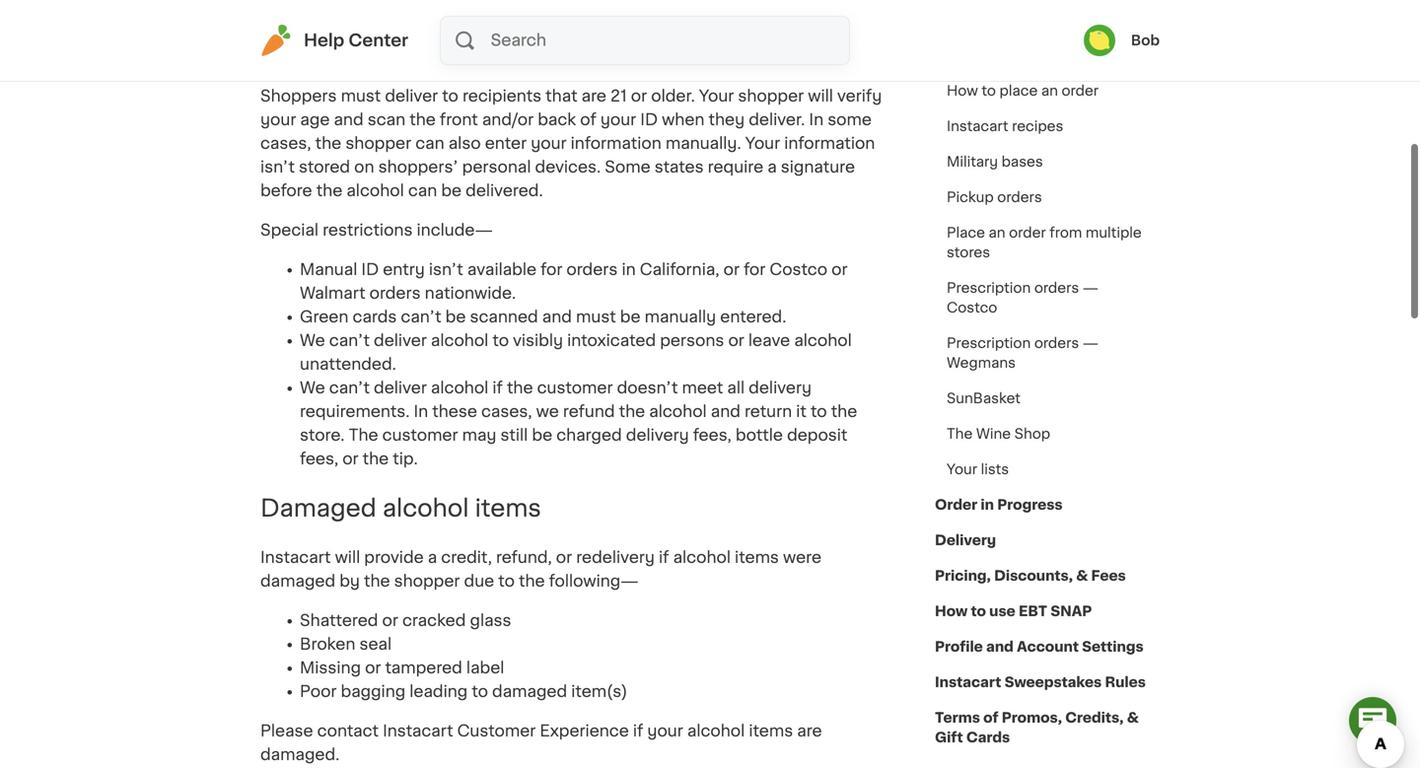 Task type: describe. For each thing, give the bounding box(es) containing it.
can't
[[457, 49, 499, 65]]

deposit
[[788, 428, 848, 444]]

your lists
[[947, 463, 1010, 477]]

of inside terms of promos, credits, & gift cards
[[984, 711, 999, 725]]

instacart recipes
[[947, 119, 1064, 133]]

we
[[536, 404, 559, 420]]

sweepstakes
[[1005, 676, 1102, 690]]

1 information from the left
[[571, 136, 662, 152]]

pickup
[[947, 190, 994, 204]]

are inside shoppers must deliver to recipients that are 21 or older. your shopper will verify your age and scan the front and/or back of your id when they deliver. in some cases, the shopper can also enter your information manually. your information isn't stored on shoppers' personal devices.
[[582, 88, 607, 104]]

the wine shop link
[[935, 416, 1063, 452]]

how for how to place an order
[[947, 84, 979, 98]]

by
[[340, 574, 360, 590]]

prescription for costco
[[947, 281, 1031, 295]]

charged
[[557, 428, 622, 444]]

special
[[261, 223, 319, 238]]

may
[[462, 428, 497, 444]]

multiple
[[1086, 226, 1142, 240]]

shop
[[1015, 427, 1051, 441]]

& inside pricing, discounts, & fees link
[[1077, 569, 1089, 583]]

label
[[467, 661, 505, 676]]

manually
[[645, 310, 717, 325]]

Search search field
[[489, 17, 850, 64]]

instacart for instacart will provide a credit, refund, or redelivery if alcohol items were damaged by the shopper due to the following—
[[261, 550, 331, 566]]

to inside how to use ebt snap link
[[972, 605, 987, 619]]

shoppers'
[[379, 160, 458, 175]]

in inside manual id entry isn't available for orders in california, or for costco or walmart orders nationwide. green cards can't be scanned and must be manually entered. we can't deliver alcohol to visibly intoxicated persons or leave alcohol unattended. we can't deliver alcohol if the customer doesn't meet all delivery requirements. in these cases, we refund the alcohol and return it to the store. the customer may still be charged delivery fees, bottle deposit fees, or the tip.
[[622, 262, 636, 278]]

ebt
[[1019, 605, 1048, 619]]

how to place an order link
[[935, 73, 1111, 109]]

if inside manual id entry isn't available for orders in california, or for costco or walmart orders nationwide. green cards can't be scanned and must be manually entered. we can't deliver alcohol to visibly intoxicated persons or leave alcohol unattended. we can't deliver alcohol if the customer doesn't meet all delivery requirements. in these cases, we refund the alcohol and return it to the store. the customer may still be charged delivery fees, bottle deposit fees, or the tip.
[[493, 381, 503, 396]]

age
[[300, 112, 330, 128]]

2 we from the top
[[300, 381, 325, 396]]

damaged
[[261, 497, 377, 521]]

alcohol inside instacart will provide a credit, refund, or redelivery if alcohol items were damaged by the shopper due to the following—
[[674, 550, 731, 566]]

some
[[605, 160, 651, 175]]

exceed
[[503, 49, 564, 65]]

shopper inside instacart will provide a credit, refund, or redelivery if alcohol items were damaged by the shopper due to the following—
[[394, 574, 460, 590]]

tip.
[[393, 452, 418, 467]]

experience
[[540, 724, 629, 740]]

instacart inside please contact instacart customer experience if your alcohol items are damaged.
[[383, 724, 454, 740]]

california,
[[640, 262, 720, 278]]

sunbasket link
[[935, 381, 1033, 416]]

and inside shoppers must deliver to recipients that are 21 or older. your shopper will verify your age and scan the front and/or back of your id when they deliver. in some cases, the shopper can also enter your information manually. your information isn't stored on shoppers' personal devices.
[[334, 112, 364, 128]]

place
[[947, 226, 986, 240]]

some
[[828, 112, 872, 128]]

seal
[[360, 637, 392, 653]]

and/or
[[482, 112, 534, 128]]

or inside shoppers must deliver to recipients that are 21 or older. your shopper will verify your age and scan the front and/or back of your id when they deliver. in some cases, the shopper can also enter your information manually. your information isn't stored on shoppers' personal devices.
[[631, 88, 648, 104]]

2 horizontal spatial your
[[947, 463, 978, 477]]

0 vertical spatial customer
[[537, 381, 613, 396]]

instacart image
[[261, 25, 292, 56]]

be down "we" on the left
[[532, 428, 553, 444]]

military
[[947, 155, 999, 169]]

order inside place an order from multiple stores
[[1010, 226, 1047, 240]]

21
[[611, 88, 627, 104]]

shoppers must deliver to recipients that are 21 or older. your shopper will verify your age and scan the front and/or back of your id when they deliver. in some cases, the shopper can also enter your information manually. your information isn't stored on shoppers' personal devices.
[[261, 88, 882, 175]]

1 we from the top
[[300, 333, 325, 349]]

damaged inside shattered or cracked glass broken seal missing or tampered label poor bagging leading to damaged item(s)
[[492, 684, 568, 700]]

1 vertical spatial can't
[[329, 333, 370, 349]]

scanned
[[470, 310, 538, 325]]

bob link
[[1084, 25, 1160, 56]]

profile
[[935, 640, 984, 654]]

can inside shoppers must deliver to recipients that are 21 or older. your shopper will verify your age and scan the front and/or back of your id when they deliver. in some cases, the shopper can also enter your information manually. your information isn't stored on shoppers' personal devices.
[[416, 136, 445, 152]]

military bases
[[947, 155, 1044, 169]]

leave
[[749, 333, 791, 349]]

an inside place an order from multiple stores
[[989, 226, 1006, 240]]

0 vertical spatial can't
[[401, 310, 442, 325]]

alcohol inside some states require a signature before the alcohol can be delivered.
[[347, 183, 404, 199]]

pounds.
[[605, 49, 673, 65]]

please
[[261, 724, 313, 740]]

how to use ebt snap link
[[935, 594, 1093, 630]]

your down 21
[[601, 112, 637, 128]]

still
[[501, 428, 528, 444]]

provide
[[364, 550, 424, 566]]

1 horizontal spatial order
[[1062, 84, 1099, 98]]

place
[[1000, 84, 1038, 98]]

bagging
[[341, 684, 406, 700]]

available
[[468, 262, 537, 278]]

to inside how to place an order link
[[982, 84, 997, 98]]

of inside shoppers must deliver to recipients that are 21 or older. your shopper will verify your age and scan the front and/or back of your id when they deliver. in some cases, the shopper can also enter your information manually. your information isn't stored on shoppers' personal devices.
[[580, 112, 597, 128]]

id inside shoppers must deliver to recipients that are 21 or older. your shopper will verify your age and scan the front and/or back of your id when they deliver. in some cases, the shopper can also enter your information manually. your information isn't stored on shoppers' personal devices.
[[641, 112, 658, 128]]

back
[[538, 112, 576, 128]]

instacart for instacart sweepstakes rules
[[935, 676, 1002, 690]]

include—
[[417, 223, 493, 238]]

terms of promos, credits, & gift cards link
[[935, 701, 1160, 756]]

the right scan
[[410, 112, 436, 128]]

costco inside manual id entry isn't available for orders in california, or for costco or walmart orders nationwide. green cards can't be scanned and must be manually entered. we can't deliver alcohol to visibly intoxicated persons or leave alcohol unattended. we can't deliver alcohol if the customer doesn't meet all delivery requirements. in these cases, we refund the alcohol and return it to the store. the customer may still be charged delivery fees, bottle deposit fees, or the tip.
[[770, 262, 828, 278]]

walmart
[[300, 286, 366, 302]]

to inside instacart will provide a credit, refund, or redelivery if alcohol items were damaged by the shopper due to the following—
[[499, 574, 515, 590]]

pickup orders link
[[935, 180, 1055, 215]]

will inside shoppers must deliver to recipients that are 21 or older. your shopper will verify your age and scan the front and/or back of your id when they deliver. in some cases, the shopper can also enter your information manually. your information isn't stored on shoppers' personal devices.
[[808, 88, 834, 104]]

delivery
[[935, 534, 997, 548]]

entry
[[383, 262, 425, 278]]

or inside instacart will provide a credit, refund, or redelivery if alcohol items were damaged by the shopper due to the following—
[[556, 550, 573, 566]]

prescription orders — wegmans
[[947, 336, 1099, 370]]

instacart for instacart recipes
[[947, 119, 1009, 133]]

the right by
[[364, 574, 390, 590]]

cases, inside manual id entry isn't available for orders in california, or for costco or walmart orders nationwide. green cards can't be scanned and must be manually entered. we can't deliver alcohol to visibly intoxicated persons or leave alcohol unattended. we can't deliver alcohol if the customer doesn't meet all delivery requirements. in these cases, we refund the alcohol and return it to the store. the customer may still be charged delivery fees, bottle deposit fees, or the tip.
[[482, 404, 532, 420]]

1 the from the left
[[947, 427, 973, 441]]

1 for from the left
[[541, 262, 563, 278]]

0 vertical spatial items
[[475, 497, 542, 521]]

the wine shop
[[947, 427, 1051, 441]]

through
[[1026, 48, 1080, 62]]

the down "doesn't"
[[619, 404, 646, 420]]

2 for from the left
[[744, 262, 766, 278]]

1 vertical spatial deliver
[[374, 333, 427, 349]]

refund,
[[496, 550, 552, 566]]

be up the intoxicated
[[620, 310, 641, 325]]

restrictions
[[323, 223, 413, 238]]

send a gift through instacart
[[947, 48, 1145, 62]]

lists
[[981, 463, 1010, 477]]

orders up the intoxicated
[[567, 262, 618, 278]]

cards
[[967, 731, 1011, 745]]

also
[[449, 136, 481, 152]]

0 vertical spatial delivery
[[328, 49, 395, 65]]

special restrictions include—
[[261, 223, 493, 238]]

bob
[[1132, 34, 1160, 47]]

orders down center
[[399, 49, 453, 65]]

the up deposit
[[832, 404, 858, 420]]

1 vertical spatial fees,
[[300, 452, 339, 467]]

400
[[568, 49, 602, 65]]

2 vertical spatial deliver
[[374, 381, 427, 396]]

scan
[[368, 112, 406, 128]]

delivery link
[[935, 523, 997, 559]]

redelivery
[[577, 550, 655, 566]]

0 vertical spatial shopper
[[739, 88, 804, 104]]

must inside shoppers must deliver to recipients that are 21 or older. your shopper will verify your age and scan the front and/or back of your id when they deliver. in some cases, the shopper can also enter your information manually. your information isn't stored on shoppers' personal devices.
[[341, 88, 381, 104]]

manual id entry isn't available for orders in california, or for costco or walmart orders nationwide. green cards can't be scanned and must be manually entered. we can't deliver alcohol to visibly intoxicated persons or leave alcohol unattended. we can't deliver alcohol if the customer doesn't meet all delivery requirements. in these cases, we refund the alcohol and return it to the store. the customer may still be charged delivery fees, bottle deposit fees, or the tip.
[[300, 262, 858, 467]]

be down nationwide.
[[446, 310, 466, 325]]

and up the visibly on the left of the page
[[543, 310, 572, 325]]

prescription orders — wegmans link
[[935, 326, 1160, 381]]

0 vertical spatial an
[[1042, 84, 1059, 98]]

progress
[[998, 498, 1063, 512]]

tampered
[[385, 661, 463, 676]]

0 vertical spatial fees,
[[693, 428, 732, 444]]

sunbasket
[[947, 392, 1021, 406]]

before
[[261, 183, 312, 199]]

the left "tip." on the left bottom of page
[[363, 452, 389, 467]]

are inside please contact instacart customer experience if your alcohol items are damaged.
[[798, 724, 823, 740]]

terms
[[935, 711, 981, 725]]

items inside instacart will provide a credit, refund, or redelivery if alcohol items were damaged by the shopper due to the following—
[[735, 550, 779, 566]]

be inside some states require a signature before the alcohol can be delivered.
[[441, 183, 462, 199]]

and down all
[[711, 404, 741, 420]]

to right it
[[811, 404, 828, 420]]

1 vertical spatial your
[[746, 136, 781, 152]]

due
[[464, 574, 495, 590]]

pickup orders
[[947, 190, 1043, 204]]

poor
[[300, 684, 337, 700]]



Task type: locate. For each thing, give the bounding box(es) containing it.
bottle
[[736, 428, 784, 444]]

a left credit,
[[428, 550, 437, 566]]

fees, left bottle
[[693, 428, 732, 444]]

credit,
[[441, 550, 492, 566]]

in left these
[[414, 404, 428, 420]]

0 vertical spatial in
[[622, 262, 636, 278]]

the down stored on the top of page
[[316, 183, 343, 199]]

a left gift
[[987, 48, 995, 62]]

1 vertical spatial in
[[414, 404, 428, 420]]

2 vertical spatial if
[[633, 724, 644, 740]]

damaged down label
[[492, 684, 568, 700]]

instacart sweepstakes rules link
[[935, 665, 1147, 701]]

1 horizontal spatial fees,
[[693, 428, 732, 444]]

entered.
[[721, 310, 787, 325]]

prescription orders — costco
[[947, 281, 1099, 315]]

instacart inside 'link'
[[1084, 48, 1145, 62]]

shopper up cracked
[[394, 574, 460, 590]]

if up still
[[493, 381, 503, 396]]

orders down "bases" at the right top of page
[[998, 190, 1043, 204]]

to left 'place'
[[982, 84, 997, 98]]

in left california,
[[622, 262, 636, 278]]

1 horizontal spatial in
[[981, 498, 995, 512]]

how up profile
[[935, 605, 968, 619]]

0 horizontal spatial must
[[341, 88, 381, 104]]

— down the prescription orders — costco link
[[1083, 336, 1099, 350]]

customer up refund
[[537, 381, 613, 396]]

0 vertical spatial if
[[493, 381, 503, 396]]

2 the from the left
[[349, 428, 379, 444]]

to inside shattered or cracked glass broken seal missing or tampered label poor bagging leading to damaged item(s)
[[472, 684, 488, 700]]

0 vertical spatial deliver
[[385, 88, 438, 104]]

use
[[990, 605, 1016, 619]]

1 horizontal spatial costco
[[947, 301, 998, 315]]

1 horizontal spatial of
[[984, 711, 999, 725]]

the inside some states require a signature before the alcohol can be delivered.
[[316, 183, 343, 199]]

— inside the prescription orders — costco
[[1083, 281, 1099, 295]]

in inside manual id entry isn't available for orders in california, or for costco or walmart orders nationwide. green cards can't be scanned and must be manually entered. we can't deliver alcohol to visibly intoxicated persons or leave alcohol unattended. we can't deliver alcohol if the customer doesn't meet all delivery requirements. in these cases, we refund the alcohol and return it to the store. the customer may still be charged delivery fees, bottle deposit fees, or the tip.
[[414, 404, 428, 420]]

in left some
[[810, 112, 824, 128]]

0 vertical spatial costco
[[770, 262, 828, 278]]

0 horizontal spatial damaged
[[261, 574, 336, 590]]

and right age
[[334, 112, 364, 128]]

an
[[1042, 84, 1059, 98], [989, 226, 1006, 240]]

0 vertical spatial your
[[699, 88, 734, 104]]

shopper
[[739, 88, 804, 104], [346, 136, 412, 152], [394, 574, 460, 590]]

shattered or cracked glass broken seal missing or tampered label poor bagging leading to damaged item(s)
[[300, 613, 628, 700]]

deliver down the cards
[[374, 333, 427, 349]]

your inside please contact instacart customer experience if your alcohol items are damaged.
[[648, 724, 684, 740]]

in
[[622, 262, 636, 278], [981, 498, 995, 512]]

0 vertical spatial isn't
[[261, 160, 295, 175]]

1 vertical spatial of
[[984, 711, 999, 725]]

0 horizontal spatial are
[[582, 88, 607, 104]]

the up stored on the top of page
[[315, 136, 342, 152]]

2 horizontal spatial if
[[659, 550, 670, 566]]

1 horizontal spatial a
[[768, 160, 777, 175]]

1 vertical spatial items
[[735, 550, 779, 566]]

0 vertical spatial we
[[300, 333, 325, 349]]

a
[[987, 48, 995, 62], [768, 160, 777, 175], [428, 550, 437, 566]]

delivery down help center
[[328, 49, 395, 65]]

fees,
[[693, 428, 732, 444], [300, 452, 339, 467]]

damaged inside instacart will provide a credit, refund, or redelivery if alcohol items were damaged by the shopper due to the following—
[[261, 574, 336, 590]]

isn't inside shoppers must deliver to recipients that are 21 or older. your shopper will verify your age and scan the front and/or back of your id when they deliver. in some cases, the shopper can also enter your information manually. your information isn't stored on shoppers' personal devices.
[[261, 160, 295, 175]]

cases, up still
[[482, 404, 532, 420]]

instacart down bob
[[1084, 48, 1145, 62]]

delivery up return
[[749, 381, 812, 396]]

your down shoppers
[[261, 112, 296, 128]]

your
[[261, 112, 296, 128], [601, 112, 637, 128], [531, 136, 567, 152], [648, 724, 684, 740]]

prescription inside the prescription orders — costco
[[947, 281, 1031, 295]]

and down use
[[987, 640, 1014, 654]]

2 vertical spatial items
[[749, 724, 794, 740]]

must inside manual id entry isn't available for orders in california, or for costco or walmart orders nationwide. green cards can't be scanned and must be manually entered. we can't deliver alcohol to visibly intoxicated persons or leave alcohol unattended. we can't deliver alcohol if the customer doesn't meet all delivery requirements. in these cases, we refund the alcohol and return it to the store. the customer may still be charged delivery fees, bottle deposit fees, or the tip.
[[576, 310, 616, 325]]

id inside manual id entry isn't available for orders in california, or for costco or walmart orders nationwide. green cards can't be scanned and must be manually entered. we can't deliver alcohol to visibly intoxicated persons or leave alcohol unattended. we can't deliver alcohol if the customer doesn't meet all delivery requirements. in these cases, we refund the alcohol and return it to the store. the customer may still be charged delivery fees, bottle deposit fees, or the tip.
[[362, 262, 379, 278]]

instacart sweepstakes rules
[[935, 676, 1147, 690]]

intoxicated
[[567, 333, 656, 349]]

doesn't
[[617, 381, 678, 396]]

— for prescription orders — costco
[[1083, 281, 1099, 295]]

some states require a signature before the alcohol can be delivered.
[[261, 160, 856, 199]]

order in progress
[[935, 498, 1063, 512]]

prescription orders — costco link
[[935, 270, 1160, 326]]

a inside instacart will provide a credit, refund, or redelivery if alcohol items were damaged by the shopper due to the following—
[[428, 550, 437, 566]]

prescription inside prescription orders — wegmans
[[947, 336, 1031, 350]]

alcohol
[[261, 49, 324, 65]]

1 horizontal spatial id
[[641, 112, 658, 128]]

shopper down scan
[[346, 136, 412, 152]]

information up signature on the top right of the page
[[785, 136, 876, 152]]

deliver up requirements.
[[374, 381, 427, 396]]

0 horizontal spatial delivery
[[328, 49, 395, 65]]

your up they
[[699, 88, 734, 104]]

0 vertical spatial prescription
[[947, 281, 1031, 295]]

how for how to use ebt snap
[[935, 605, 968, 619]]

0 horizontal spatial for
[[541, 262, 563, 278]]

0 horizontal spatial &
[[1077, 569, 1089, 583]]

to down label
[[472, 684, 488, 700]]

it
[[797, 404, 807, 420]]

for right "available"
[[541, 262, 563, 278]]

of right back
[[580, 112, 597, 128]]

a for some states require a signature before the alcohol can be delivered.
[[768, 160, 777, 175]]

for
[[541, 262, 563, 278], [744, 262, 766, 278]]

1 vertical spatial can
[[408, 183, 437, 199]]

deliver inside shoppers must deliver to recipients that are 21 or older. your shopper will verify your age and scan the front and/or back of your id when they deliver. in some cases, the shopper can also enter your information manually. your information isn't stored on shoppers' personal devices.
[[385, 88, 438, 104]]

0 vertical spatial order
[[1062, 84, 1099, 98]]

recipes
[[1013, 119, 1064, 133]]

damaged left by
[[261, 574, 336, 590]]

1 — from the top
[[1083, 281, 1099, 295]]

damaged.
[[261, 747, 340, 763]]

prescription for wegmans
[[947, 336, 1031, 350]]

0 horizontal spatial information
[[571, 136, 662, 152]]

1 vertical spatial an
[[989, 226, 1006, 240]]

if inside please contact instacart customer experience if your alcohol items are damaged.
[[633, 724, 644, 740]]

a right require
[[768, 160, 777, 175]]

must up scan
[[341, 88, 381, 104]]

the up still
[[507, 381, 533, 396]]

0 vertical spatial damaged
[[261, 574, 336, 590]]

0 horizontal spatial an
[[989, 226, 1006, 240]]

will inside instacart will provide a credit, refund, or redelivery if alcohol items were damaged by the shopper due to the following—
[[335, 550, 360, 566]]

order left from
[[1010, 226, 1047, 240]]

instacart down the damaged
[[261, 550, 331, 566]]

customer
[[458, 724, 536, 740]]

1 vertical spatial shopper
[[346, 136, 412, 152]]

& down rules
[[1128, 711, 1139, 725]]

deliver up scan
[[385, 88, 438, 104]]

can inside some states require a signature before the alcohol can be delivered.
[[408, 183, 437, 199]]

0 horizontal spatial fees,
[[300, 452, 339, 467]]

to down the scanned
[[493, 333, 509, 349]]

1 vertical spatial —
[[1083, 336, 1099, 350]]

return
[[745, 404, 793, 420]]

orders down entry
[[370, 286, 421, 302]]

1 vertical spatial prescription
[[947, 336, 1031, 350]]

1 horizontal spatial damaged
[[492, 684, 568, 700]]

user avatar image
[[1084, 25, 1116, 56]]

recipients
[[463, 88, 542, 104]]

instacart down profile
[[935, 676, 1002, 690]]

the
[[410, 112, 436, 128], [315, 136, 342, 152], [316, 183, 343, 199], [507, 381, 533, 396], [619, 404, 646, 420], [832, 404, 858, 420], [363, 452, 389, 467], [364, 574, 390, 590], [519, 574, 545, 590]]

gift
[[998, 48, 1022, 62]]

1 vertical spatial in
[[981, 498, 995, 512]]

all
[[728, 381, 745, 396]]

id left entry
[[362, 262, 379, 278]]

an right place
[[989, 226, 1006, 240]]

0 vertical spatial will
[[808, 88, 834, 104]]

can't down unattended.
[[329, 381, 370, 396]]

customer up "tip." on the left bottom of page
[[383, 428, 458, 444]]

costco up entered.
[[770, 262, 828, 278]]

glass
[[470, 613, 512, 629]]

— for prescription orders — wegmans
[[1083, 336, 1099, 350]]

prescription up wegmans
[[947, 336, 1031, 350]]

1 horizontal spatial delivery
[[626, 428, 689, 444]]

your left lists
[[947, 463, 978, 477]]

the inside manual id entry isn't available for orders in california, or for costco or walmart orders nationwide. green cards can't be scanned and must be manually entered. we can't deliver alcohol to visibly intoxicated persons or leave alcohol unattended. we can't deliver alcohol if the customer doesn't meet all delivery requirements. in these cases, we refund the alcohol and return it to the store. the customer may still be charged delivery fees, bottle deposit fees, or the tip.
[[349, 428, 379, 444]]

1 horizontal spatial must
[[576, 310, 616, 325]]

0 vertical spatial are
[[582, 88, 607, 104]]

costco inside the prescription orders — costco
[[947, 301, 998, 315]]

can up shoppers'
[[416, 136, 445, 152]]

2 vertical spatial your
[[947, 463, 978, 477]]

0 vertical spatial —
[[1083, 281, 1099, 295]]

the down refund,
[[519, 574, 545, 590]]

0 horizontal spatial cases,
[[261, 136, 311, 152]]

will up by
[[335, 550, 360, 566]]

1 vertical spatial cases,
[[482, 404, 532, 420]]

instacart down the leading
[[383, 724, 454, 740]]

discounts,
[[995, 569, 1074, 583]]

manual
[[300, 262, 358, 278]]

1 vertical spatial must
[[576, 310, 616, 325]]

cases, inside shoppers must deliver to recipients that are 21 or older. your shopper will verify your age and scan the front and/or back of your id when they deliver. in some cases, the shopper can also enter your information manually. your information isn't stored on shoppers' personal devices.
[[261, 136, 311, 152]]

information
[[571, 136, 662, 152], [785, 136, 876, 152]]

0 vertical spatial &
[[1077, 569, 1089, 583]]

a for instacart will provide a credit, refund, or redelivery if alcohol items were damaged by the shopper due to the following—
[[428, 550, 437, 566]]

front
[[440, 112, 478, 128]]

1 horizontal spatial cases,
[[482, 404, 532, 420]]

your right "experience"
[[648, 724, 684, 740]]

refund
[[563, 404, 615, 420]]

1 vertical spatial id
[[362, 262, 379, 278]]

isn't inside manual id entry isn't available for orders in california, or for costco or walmart orders nationwide. green cards can't be scanned and must be manually entered. we can't deliver alcohol to visibly intoxicated persons or leave alcohol unattended. we can't deliver alcohol if the customer doesn't meet all delivery requirements. in these cases, we refund the alcohol and return it to the store. the customer may still be charged delivery fees, bottle deposit fees, or the tip.
[[429, 262, 464, 278]]

cards
[[353, 310, 397, 325]]

0 horizontal spatial a
[[428, 550, 437, 566]]

0 horizontal spatial in
[[414, 404, 428, 420]]

if right redelivery
[[659, 550, 670, 566]]

we down unattended.
[[300, 381, 325, 396]]

1 horizontal spatial for
[[744, 262, 766, 278]]

— down multiple
[[1083, 281, 1099, 295]]

your down deliver.
[[746, 136, 781, 152]]

a inside send a gift through instacart 'link'
[[987, 48, 995, 62]]

from
[[1050, 226, 1083, 240]]

& left fees
[[1077, 569, 1089, 583]]

the left wine
[[947, 427, 973, 441]]

2 prescription from the top
[[947, 336, 1031, 350]]

isn't up nationwide.
[[429, 262, 464, 278]]

how to place an order
[[947, 84, 1099, 98]]

1 horizontal spatial your
[[746, 136, 781, 152]]

shopper up deliver.
[[739, 88, 804, 104]]

0 horizontal spatial your
[[699, 88, 734, 104]]

2 vertical spatial a
[[428, 550, 437, 566]]

1 horizontal spatial will
[[808, 88, 834, 104]]

1 horizontal spatial customer
[[537, 381, 613, 396]]

instacart inside instacart will provide a credit, refund, or redelivery if alcohol items were damaged by the shopper due to the following—
[[261, 550, 331, 566]]

to left use
[[972, 605, 987, 619]]

0 horizontal spatial in
[[622, 262, 636, 278]]

a inside some states require a signature before the alcohol can be delivered.
[[768, 160, 777, 175]]

1 vertical spatial if
[[659, 550, 670, 566]]

terms of promos, credits, & gift cards
[[935, 711, 1139, 745]]

1 horizontal spatial isn't
[[429, 262, 464, 278]]

2 vertical spatial delivery
[[626, 428, 689, 444]]

help
[[304, 32, 345, 49]]

information up the some
[[571, 136, 662, 152]]

1 vertical spatial we
[[300, 381, 325, 396]]

if inside instacart will provide a credit, refund, or redelivery if alcohol items were damaged by the shopper due to the following—
[[659, 550, 670, 566]]

verify
[[838, 88, 882, 104]]

and inside profile and account settings link
[[987, 640, 1014, 654]]

cases, down age
[[261, 136, 311, 152]]

of
[[580, 112, 597, 128], [984, 711, 999, 725]]

states
[[655, 160, 704, 175]]

can't right the cards
[[401, 310, 442, 325]]

0 horizontal spatial if
[[493, 381, 503, 396]]

deliver
[[385, 88, 438, 104], [374, 333, 427, 349], [374, 381, 427, 396]]

item(s)
[[572, 684, 628, 700]]

1 horizontal spatial &
[[1128, 711, 1139, 725]]

2 — from the top
[[1083, 336, 1099, 350]]

enter
[[485, 136, 527, 152]]

2 vertical spatial shopper
[[394, 574, 460, 590]]

0 horizontal spatial order
[[1010, 226, 1047, 240]]

an right 'place'
[[1042, 84, 1059, 98]]

0 horizontal spatial id
[[362, 262, 379, 278]]

requirements.
[[300, 404, 410, 420]]

0 vertical spatial id
[[641, 112, 658, 128]]

must
[[341, 88, 381, 104], [576, 310, 616, 325]]

help center
[[304, 32, 409, 49]]

on
[[354, 160, 375, 175]]

wegmans
[[947, 356, 1016, 370]]

alcohol inside please contact instacart customer experience if your alcohol items are damaged.
[[688, 724, 745, 740]]

we
[[300, 333, 325, 349], [300, 381, 325, 396]]

0 horizontal spatial customer
[[383, 428, 458, 444]]

your down back
[[531, 136, 567, 152]]

isn't up before at the left top
[[261, 160, 295, 175]]

order down through
[[1062, 84, 1099, 98]]

if right "experience"
[[633, 724, 644, 740]]

be up include—
[[441, 183, 462, 199]]

center
[[349, 32, 409, 49]]

for up entered.
[[744, 262, 766, 278]]

1 vertical spatial will
[[335, 550, 360, 566]]

in inside shoppers must deliver to recipients that are 21 or older. your shopper will verify your age and scan the front and/or back of your id when they deliver. in some cases, the shopper can also enter your information manually. your information isn't stored on shoppers' personal devices.
[[810, 112, 824, 128]]

orders down the prescription orders — costco link
[[1035, 336, 1080, 350]]

to inside shoppers must deliver to recipients that are 21 or older. your shopper will verify your age and scan the front and/or back of your id when they deliver. in some cases, the shopper can also enter your information manually. your information isn't stored on shoppers' personal devices.
[[442, 88, 459, 104]]

of up 'cards' on the right bottom of page
[[984, 711, 999, 725]]

orders inside prescription orders — wegmans
[[1035, 336, 1080, 350]]

fees, down store.
[[300, 452, 339, 467]]

0 horizontal spatial the
[[349, 428, 379, 444]]

cracked
[[403, 613, 466, 629]]

can down shoppers'
[[408, 183, 437, 199]]

are
[[582, 88, 607, 104], [798, 724, 823, 740]]

stored
[[299, 160, 350, 175]]

instacart up 'military' on the right top of page
[[947, 119, 1009, 133]]

& inside terms of promos, credits, & gift cards
[[1128, 711, 1139, 725]]

how to use ebt snap
[[935, 605, 1093, 619]]

they
[[709, 112, 745, 128]]

send a gift through instacart link
[[935, 37, 1157, 73]]

— inside prescription orders — wegmans
[[1083, 336, 1099, 350]]

1 horizontal spatial information
[[785, 136, 876, 152]]

to
[[982, 84, 997, 98], [442, 88, 459, 104], [493, 333, 509, 349], [811, 404, 828, 420], [499, 574, 515, 590], [972, 605, 987, 619], [472, 684, 488, 700]]

send
[[947, 48, 983, 62]]

1 horizontal spatial the
[[947, 427, 973, 441]]

how down send
[[947, 84, 979, 98]]

pricing, discounts, & fees link
[[935, 559, 1127, 594]]

can't up unattended.
[[329, 333, 370, 349]]

place an order from multiple stores link
[[935, 215, 1160, 270]]

items inside please contact instacart customer experience if your alcohol items are damaged.
[[749, 724, 794, 740]]

when
[[662, 112, 705, 128]]

orders inside the prescription orders — costco
[[1035, 281, 1080, 295]]

1 vertical spatial a
[[768, 160, 777, 175]]

damaged alcohol items
[[261, 497, 542, 521]]

1 vertical spatial isn't
[[429, 262, 464, 278]]

2 horizontal spatial delivery
[[749, 381, 812, 396]]

0 vertical spatial how
[[947, 84, 979, 98]]

we down 'green'
[[300, 333, 325, 349]]

in right order
[[981, 498, 995, 512]]

0 horizontal spatial isn't
[[261, 160, 295, 175]]

profile and account settings link
[[935, 630, 1144, 665]]

military bases link
[[935, 144, 1056, 180]]

visibly
[[513, 333, 563, 349]]

items
[[475, 497, 542, 521], [735, 550, 779, 566], [749, 724, 794, 740]]

1 vertical spatial delivery
[[749, 381, 812, 396]]

2 vertical spatial can't
[[329, 381, 370, 396]]

1 prescription from the top
[[947, 281, 1031, 295]]

delivery down "doesn't"
[[626, 428, 689, 444]]

1 horizontal spatial are
[[798, 724, 823, 740]]

1 vertical spatial how
[[935, 605, 968, 619]]

will up some
[[808, 88, 834, 104]]

1 vertical spatial order
[[1010, 226, 1047, 240]]

shoppers
[[261, 88, 337, 104]]

leading
[[410, 684, 468, 700]]

bases
[[1002, 155, 1044, 169]]

0 horizontal spatial will
[[335, 550, 360, 566]]

prescription
[[947, 281, 1031, 295], [947, 336, 1031, 350]]

0 vertical spatial cases,
[[261, 136, 311, 152]]

1 vertical spatial are
[[798, 724, 823, 740]]

help center link
[[261, 25, 409, 56]]

rules
[[1106, 676, 1147, 690]]

costco down stores
[[947, 301, 998, 315]]

or
[[631, 88, 648, 104], [724, 262, 740, 278], [832, 262, 848, 278], [729, 333, 745, 349], [343, 452, 359, 467], [556, 550, 573, 566], [382, 613, 399, 629], [365, 661, 381, 676]]

1 vertical spatial customer
[[383, 428, 458, 444]]

fees
[[1092, 569, 1127, 583]]

2 information from the left
[[785, 136, 876, 152]]

2 horizontal spatial a
[[987, 48, 995, 62]]

id down older.
[[641, 112, 658, 128]]

must up the intoxicated
[[576, 310, 616, 325]]

1 horizontal spatial an
[[1042, 84, 1059, 98]]



Task type: vqa. For each thing, say whether or not it's contained in the screenshot.
choice
no



